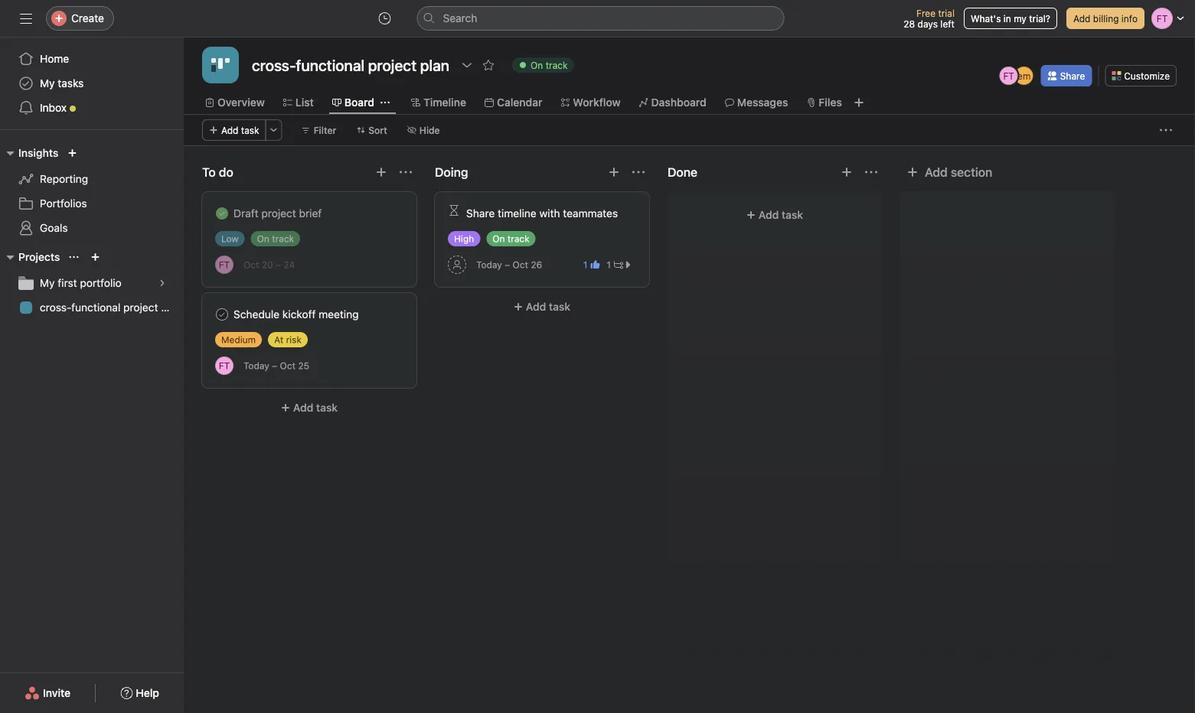 Task type: describe. For each thing, give the bounding box(es) containing it.
portfolios
[[40, 197, 87, 210]]

20
[[262, 260, 273, 270]]

free trial 28 days left
[[904, 8, 955, 29]]

on for doing
[[493, 234, 505, 244]]

schedule
[[234, 308, 280, 321]]

ft button for schedule kickoff meeting
[[215, 357, 234, 375]]

draft project brief
[[234, 207, 322, 220]]

info
[[1122, 13, 1138, 24]]

search button
[[417, 6, 785, 31]]

completed image for schedule kickoff meeting
[[213, 306, 231, 324]]

em
[[1018, 70, 1031, 81]]

my tasks link
[[9, 71, 175, 96]]

high
[[454, 234, 474, 244]]

– for schedule kickoff meeting
[[272, 361, 277, 372]]

in
[[1004, 13, 1012, 24]]

ft button for draft project brief
[[215, 256, 234, 274]]

my first portfolio
[[40, 277, 122, 290]]

projects button
[[0, 248, 60, 267]]

add task image for done
[[841, 166, 853, 178]]

goals link
[[9, 216, 175, 241]]

billing
[[1094, 13, 1119, 24]]

insights element
[[0, 139, 184, 244]]

today – oct 26
[[476, 260, 543, 270]]

at
[[274, 335, 284, 345]]

more section actions image
[[866, 166, 878, 178]]

today for share
[[476, 260, 502, 270]]

to do
[[202, 165, 234, 180]]

tasks
[[58, 77, 84, 90]]

kickoff
[[283, 308, 316, 321]]

cross-functional project plan
[[40, 301, 182, 314]]

dependencies image
[[448, 205, 460, 217]]

add task image
[[608, 166, 620, 178]]

inbox
[[40, 101, 67, 114]]

create button
[[46, 6, 114, 31]]

my first portfolio link
[[9, 271, 175, 296]]

add task image for to do
[[375, 166, 388, 178]]

dashboard
[[652, 96, 707, 109]]

functional
[[71, 301, 120, 314]]

what's in my trial? button
[[964, 8, 1058, 29]]

on track button
[[506, 54, 581, 76]]

low
[[221, 234, 239, 244]]

share button
[[1041, 65, 1092, 87]]

help button
[[111, 680, 169, 708]]

oct for schedule kickoff meeting
[[280, 361, 296, 372]]

first
[[58, 277, 77, 290]]

add section
[[925, 165, 993, 180]]

workflow
[[573, 96, 621, 109]]

dashboard link
[[639, 94, 707, 111]]

on track for to do
[[257, 234, 294, 244]]

today for schedule
[[244, 361, 269, 372]]

new project or portfolio image
[[91, 253, 100, 262]]

inbox link
[[9, 96, 175, 120]]

days
[[918, 18, 938, 29]]

section
[[951, 165, 993, 180]]

share for share
[[1061, 70, 1086, 81]]

search list box
[[417, 6, 785, 31]]

timeline
[[424, 96, 466, 109]]

home link
[[9, 47, 175, 71]]

board image
[[211, 56, 230, 74]]

add billing info button
[[1067, 8, 1145, 29]]

completed checkbox for draft
[[213, 205, 231, 223]]

ft for schedule kickoff meeting
[[219, 361, 230, 372]]

0 horizontal spatial oct
[[244, 260, 259, 270]]

help
[[136, 687, 159, 700]]

add section button
[[901, 159, 999, 186]]

add tab image
[[853, 97, 865, 109]]

1 1 from the left
[[584, 260, 588, 270]]

filter button
[[295, 119, 343, 141]]

track for to do
[[272, 234, 294, 244]]

insights
[[18, 147, 58, 159]]

create
[[71, 12, 104, 25]]

projects
[[18, 251, 60, 263]]

hide button
[[400, 119, 447, 141]]

teammates
[[563, 207, 618, 220]]

projects element
[[0, 244, 184, 323]]

filter
[[314, 125, 336, 136]]

calendar link
[[485, 94, 543, 111]]

hide
[[420, 125, 440, 136]]

home
[[40, 52, 69, 65]]

plan
[[161, 301, 182, 314]]

tab actions image
[[381, 98, 390, 107]]

portfolios link
[[9, 191, 175, 216]]

0 horizontal spatial more actions image
[[269, 126, 279, 135]]



Task type: vqa. For each thing, say whether or not it's contained in the screenshot.
the This is a great opportunity for use to corner the market with other recent lemon-lime rebrands. Let's ramp up the progress on this issue
no



Task type: locate. For each thing, give the bounding box(es) containing it.
2 1 button from the left
[[603, 257, 637, 273]]

more section actions image down the hide dropdown button
[[400, 166, 412, 178]]

share inside share button
[[1061, 70, 1086, 81]]

my tasks
[[40, 77, 84, 90]]

share
[[1061, 70, 1086, 81], [466, 207, 495, 220]]

portfolio
[[80, 277, 122, 290]]

ft down low
[[219, 260, 230, 270]]

oct left 25
[[280, 361, 296, 372]]

trial
[[939, 8, 955, 18]]

completed image up medium
[[213, 306, 231, 324]]

my inside projects element
[[40, 277, 55, 290]]

None text field
[[248, 51, 454, 79]]

share right em
[[1061, 70, 1086, 81]]

26
[[531, 260, 543, 270]]

2 horizontal spatial on
[[531, 60, 543, 70]]

hide sidebar image
[[20, 12, 32, 25]]

0 horizontal spatial add task image
[[375, 166, 388, 178]]

my for my tasks
[[40, 77, 55, 90]]

doing
[[435, 165, 468, 180]]

ft button
[[215, 256, 234, 274], [215, 357, 234, 375]]

sort button
[[350, 119, 394, 141]]

overview
[[218, 96, 265, 109]]

0 vertical spatial share
[[1061, 70, 1086, 81]]

more actions image down the customize
[[1160, 124, 1173, 136]]

task
[[241, 125, 259, 136], [782, 209, 804, 221], [549, 301, 571, 313], [316, 402, 338, 414]]

1 ft button from the top
[[215, 256, 234, 274]]

brief
[[299, 207, 322, 220]]

reporting
[[40, 173, 88, 185]]

2 more section actions image from the left
[[633, 166, 645, 178]]

completed checkbox left draft
[[213, 205, 231, 223]]

at risk
[[274, 335, 302, 345]]

2 horizontal spatial oct
[[513, 260, 529, 270]]

see details, my first portfolio image
[[158, 279, 167, 288]]

add task button
[[202, 119, 266, 141], [677, 201, 873, 229], [435, 293, 650, 321], [202, 394, 417, 422]]

track inside dropdown button
[[546, 60, 568, 70]]

share timeline with teammates
[[466, 207, 618, 220]]

2 horizontal spatial on track
[[531, 60, 568, 70]]

left
[[941, 18, 955, 29]]

calendar
[[497, 96, 543, 109]]

0 horizontal spatial more section actions image
[[400, 166, 412, 178]]

oct left the 20
[[244, 260, 259, 270]]

track up the 'workflow' link
[[546, 60, 568, 70]]

my inside global element
[[40, 77, 55, 90]]

1 vertical spatial my
[[40, 277, 55, 290]]

workflow link
[[561, 94, 621, 111]]

more section actions image for to do
[[400, 166, 412, 178]]

ft
[[1004, 70, 1015, 81], [219, 260, 230, 270], [219, 361, 230, 372]]

add billing info
[[1074, 13, 1138, 24]]

1 down teammates
[[607, 260, 611, 270]]

draft
[[234, 207, 259, 220]]

28
[[904, 18, 916, 29]]

oct
[[244, 260, 259, 270], [513, 260, 529, 270], [280, 361, 296, 372]]

done
[[668, 165, 698, 180]]

insights button
[[0, 144, 58, 162]]

board link
[[332, 94, 375, 111]]

on up "today – oct 26"
[[493, 234, 505, 244]]

oct for share timeline with teammates
[[513, 260, 529, 270]]

0 horizontal spatial share
[[466, 207, 495, 220]]

completed image
[[213, 205, 231, 223], [213, 306, 231, 324]]

add task image left more section actions image
[[841, 166, 853, 178]]

global element
[[0, 38, 184, 129]]

1 vertical spatial ft
[[219, 260, 230, 270]]

search
[[443, 12, 478, 25]]

share right dependencies icon
[[466, 207, 495, 220]]

share for share timeline with teammates
[[466, 207, 495, 220]]

0 horizontal spatial 1
[[584, 260, 588, 270]]

list link
[[283, 94, 314, 111]]

today down medium
[[244, 361, 269, 372]]

list
[[296, 96, 314, 109]]

1 vertical spatial ft button
[[215, 357, 234, 375]]

what's
[[971, 13, 1001, 24]]

on track up "today – oct 26"
[[493, 234, 530, 244]]

1 more section actions image from the left
[[400, 166, 412, 178]]

1 horizontal spatial on track
[[493, 234, 530, 244]]

on inside dropdown button
[[531, 60, 543, 70]]

oct 20 – 24
[[244, 260, 295, 270]]

1 horizontal spatial today
[[476, 260, 502, 270]]

24
[[284, 260, 295, 270]]

ft button down low
[[215, 256, 234, 274]]

overview link
[[205, 94, 265, 111]]

2 1 from the left
[[607, 260, 611, 270]]

history image
[[379, 12, 391, 25]]

1 horizontal spatial on
[[493, 234, 505, 244]]

reporting link
[[9, 167, 175, 191]]

2 my from the top
[[40, 277, 55, 290]]

more actions image
[[1160, 124, 1173, 136], [269, 126, 279, 135]]

on track up "calendar"
[[531, 60, 568, 70]]

sort
[[369, 125, 387, 136]]

goals
[[40, 222, 68, 234]]

completed checkbox for schedule
[[213, 306, 231, 324]]

add
[[1074, 13, 1091, 24], [221, 125, 239, 136], [925, 165, 948, 180], [759, 209, 779, 221], [526, 301, 546, 313], [293, 402, 314, 414]]

1 1 button from the left
[[581, 257, 603, 273]]

add to starred image
[[483, 59, 495, 71]]

0 vertical spatial ft button
[[215, 256, 234, 274]]

on track for doing
[[493, 234, 530, 244]]

on track
[[531, 60, 568, 70], [257, 234, 294, 244], [493, 234, 530, 244]]

completed checkbox up medium
[[213, 306, 231, 324]]

medium
[[221, 335, 256, 345]]

on up "calendar"
[[531, 60, 543, 70]]

cross-functional project plan link
[[9, 296, 182, 320]]

1 button
[[581, 257, 603, 273], [603, 257, 637, 273]]

trial?
[[1030, 13, 1051, 24]]

1 vertical spatial project
[[123, 301, 158, 314]]

1 horizontal spatial track
[[508, 234, 530, 244]]

– left 26
[[505, 260, 510, 270]]

today left 26
[[476, 260, 502, 270]]

my
[[1014, 13, 1027, 24]]

2 add task image from the left
[[841, 166, 853, 178]]

my left first
[[40, 277, 55, 290]]

0 horizontal spatial today
[[244, 361, 269, 372]]

ft left em
[[1004, 70, 1015, 81]]

0 vertical spatial my
[[40, 77, 55, 90]]

on up the 20
[[257, 234, 270, 244]]

– for share timeline with teammates
[[505, 260, 510, 270]]

show options, current sort, top image
[[69, 253, 78, 262]]

messages link
[[725, 94, 788, 111]]

1 completed image from the top
[[213, 205, 231, 223]]

– down at
[[272, 361, 277, 372]]

1 horizontal spatial more actions image
[[1160, 124, 1173, 136]]

add task image
[[375, 166, 388, 178], [841, 166, 853, 178]]

track down the 'draft project brief'
[[272, 234, 294, 244]]

1 horizontal spatial 1
[[607, 260, 611, 270]]

today
[[476, 260, 502, 270], [244, 361, 269, 372]]

customize
[[1125, 70, 1170, 81]]

add task image down sort
[[375, 166, 388, 178]]

1 right 26
[[584, 260, 588, 270]]

risk
[[286, 335, 302, 345]]

board
[[345, 96, 375, 109]]

ft down medium
[[219, 361, 230, 372]]

with
[[540, 207, 560, 220]]

on track down the 'draft project brief'
[[257, 234, 294, 244]]

what's in my trial?
[[971, 13, 1051, 24]]

meeting
[[319, 308, 359, 321]]

25
[[298, 361, 309, 372]]

1 vertical spatial completed checkbox
[[213, 306, 231, 324]]

invite
[[43, 687, 71, 700]]

1 add task image from the left
[[375, 166, 388, 178]]

2 ft button from the top
[[215, 357, 234, 375]]

2 horizontal spatial track
[[546, 60, 568, 70]]

files
[[819, 96, 843, 109]]

0 horizontal spatial on track
[[257, 234, 294, 244]]

0 vertical spatial project
[[262, 207, 296, 220]]

1 vertical spatial share
[[466, 207, 495, 220]]

schedule kickoff meeting
[[234, 308, 359, 321]]

1 vertical spatial today
[[244, 361, 269, 372]]

timeline link
[[411, 94, 466, 111]]

1 horizontal spatial more section actions image
[[633, 166, 645, 178]]

0 horizontal spatial track
[[272, 234, 294, 244]]

ft for draft project brief
[[219, 260, 230, 270]]

0 vertical spatial ft
[[1004, 70, 1015, 81]]

messages
[[737, 96, 788, 109]]

timeline
[[498, 207, 537, 220]]

oct left 26
[[513, 260, 529, 270]]

ft button down medium
[[215, 357, 234, 375]]

2 completed checkbox from the top
[[213, 306, 231, 324]]

– left 24
[[276, 260, 281, 270]]

show options image
[[461, 59, 473, 71]]

Completed checkbox
[[213, 205, 231, 223], [213, 306, 231, 324]]

project left brief
[[262, 207, 296, 220]]

1 horizontal spatial oct
[[280, 361, 296, 372]]

–
[[276, 260, 281, 270], [505, 260, 510, 270], [272, 361, 277, 372]]

1 horizontal spatial project
[[262, 207, 296, 220]]

completed image for draft project brief
[[213, 205, 231, 223]]

2 completed image from the top
[[213, 306, 231, 324]]

invite button
[[15, 680, 81, 708]]

my left tasks
[[40, 77, 55, 90]]

2 vertical spatial ft
[[219, 361, 230, 372]]

customize button
[[1106, 65, 1177, 87]]

more actions image left filter dropdown button
[[269, 126, 279, 135]]

on track inside dropdown button
[[531, 60, 568, 70]]

new image
[[68, 149, 77, 158]]

0 vertical spatial today
[[476, 260, 502, 270]]

0 vertical spatial completed image
[[213, 205, 231, 223]]

1 my from the top
[[40, 77, 55, 90]]

more section actions image
[[400, 166, 412, 178], [633, 166, 645, 178]]

more section actions image right add task image
[[633, 166, 645, 178]]

1 horizontal spatial share
[[1061, 70, 1086, 81]]

0 vertical spatial completed checkbox
[[213, 205, 231, 223]]

free
[[917, 8, 936, 18]]

0 horizontal spatial on
[[257, 234, 270, 244]]

completed image left draft
[[213, 205, 231, 223]]

add task
[[221, 125, 259, 136], [759, 209, 804, 221], [526, 301, 571, 313], [293, 402, 338, 414]]

project
[[262, 207, 296, 220], [123, 301, 158, 314]]

project left plan
[[123, 301, 158, 314]]

my for my first portfolio
[[40, 277, 55, 290]]

1 vertical spatial completed image
[[213, 306, 231, 324]]

track down the timeline
[[508, 234, 530, 244]]

more section actions image for doing
[[633, 166, 645, 178]]

1 completed checkbox from the top
[[213, 205, 231, 223]]

1 horizontal spatial add task image
[[841, 166, 853, 178]]

cross-
[[40, 301, 71, 314]]

on for to do
[[257, 234, 270, 244]]

0 horizontal spatial project
[[123, 301, 158, 314]]

track for doing
[[508, 234, 530, 244]]

files link
[[807, 94, 843, 111]]



